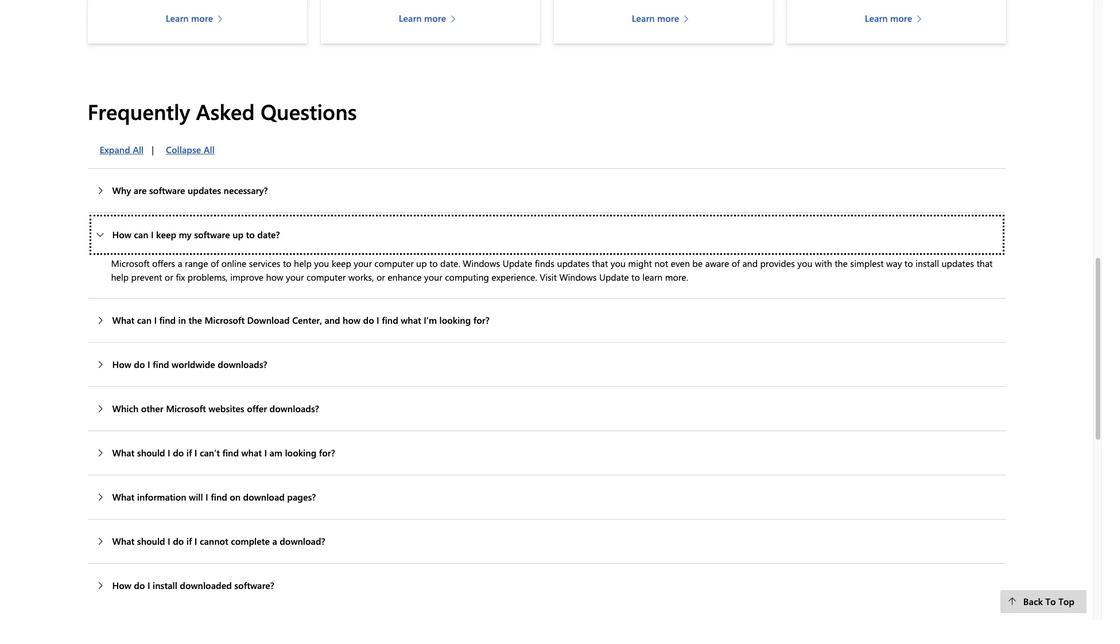 Task type: vqa. For each thing, say whether or not it's contained in the screenshot.
up inside the dropdown button
yes



Task type: locate. For each thing, give the bounding box(es) containing it.
should down other
[[137, 447, 165, 459]]

what inside what should i do if i cannot complete a download? dropdown button
[[112, 535, 135, 547]]

3 learn more link from the left
[[632, 12, 695, 25]]

update up experience.
[[503, 257, 533, 269]]

3 learn more from the left
[[632, 12, 680, 24]]

up inside microsoft offers a range of online services to help you keep your computer up to date. windows update finds updates that you might not even be aware of and provides you with the simplest way to install updates that help prevent or fix problems, improve how your computer works, or enhance your computing experience. visit windows update to learn more.
[[416, 257, 427, 269]]

you left with
[[798, 257, 813, 269]]

software?
[[234, 579, 274, 591]]

1 vertical spatial the
[[189, 314, 202, 326]]

0 horizontal spatial computer
[[307, 271, 346, 283]]

should down information
[[137, 535, 165, 547]]

updates
[[188, 184, 221, 196], [557, 257, 590, 269], [942, 257, 975, 269]]

1 horizontal spatial update
[[600, 271, 629, 283]]

keep inside microsoft offers a range of online services to help you keep your computer up to date. windows update finds updates that you might not even be aware of and provides you with the simplest way to install updates that help prevent or fix problems, improve how your computer works, or enhance your computing experience. visit windows update to learn more.
[[332, 257, 351, 269]]

the right in
[[189, 314, 202, 326]]

date.
[[441, 257, 461, 269]]

why
[[112, 184, 131, 196]]

how can i keep my software up to date? button
[[88, 213, 1006, 256]]

what for what information will i find on download pages?
[[112, 491, 135, 503]]

install left downloaded
[[153, 579, 177, 591]]

1 horizontal spatial for?
[[474, 314, 490, 326]]

looking
[[440, 314, 471, 326], [285, 447, 317, 459]]

can
[[134, 228, 148, 240], [137, 314, 152, 326]]

to left date?
[[246, 228, 255, 240]]

4 what from the top
[[112, 535, 135, 547]]

a up 'fix'
[[178, 257, 182, 269]]

1 horizontal spatial of
[[732, 257, 740, 269]]

am
[[270, 447, 283, 459]]

2 if from the top
[[187, 535, 192, 547]]

all right collapse
[[204, 143, 215, 155]]

1 or from the left
[[165, 271, 173, 283]]

keep left my
[[156, 228, 176, 240]]

can for what
[[137, 314, 152, 326]]

expand all
[[100, 143, 144, 155]]

learn more
[[166, 12, 213, 24], [399, 12, 446, 24], [632, 12, 680, 24], [865, 12, 913, 24]]

find right can't
[[222, 447, 239, 459]]

0 vertical spatial update
[[503, 257, 533, 269]]

will
[[189, 491, 203, 503]]

do inside what should i do if i can't find what i am looking for? dropdown button
[[173, 447, 184, 459]]

the right with
[[835, 257, 848, 269]]

1 vertical spatial windows
[[560, 271, 597, 283]]

0 vertical spatial microsoft
[[111, 257, 150, 269]]

2 all from the left
[[204, 143, 215, 155]]

1 vertical spatial for?
[[319, 447, 335, 459]]

downloads? for which other microsoft websites offer downloads?
[[270, 402, 319, 414]]

1 horizontal spatial install
[[916, 257, 940, 269]]

2 vertical spatial how
[[112, 579, 131, 591]]

0 vertical spatial software
[[149, 184, 185, 196]]

update down might
[[600, 271, 629, 283]]

can't
[[200, 447, 220, 459]]

0 vertical spatial downloads?
[[218, 358, 267, 370]]

on
[[230, 491, 241, 503]]

to
[[246, 228, 255, 240], [283, 257, 292, 269], [430, 257, 438, 269], [905, 257, 913, 269], [632, 271, 640, 283]]

0 vertical spatial how
[[112, 228, 131, 240]]

to right the services
[[283, 257, 292, 269]]

0 vertical spatial help
[[294, 257, 312, 269]]

offers
[[152, 257, 175, 269]]

your down date.
[[424, 271, 443, 283]]

computer up enhance
[[375, 257, 414, 269]]

computer left 'works,'
[[307, 271, 346, 283]]

1 horizontal spatial what
[[401, 314, 421, 326]]

what inside what can i find in the microsoft download center, and how do i find what i'm looking for? dropdown button
[[112, 314, 135, 326]]

1 vertical spatial keep
[[332, 257, 351, 269]]

all for collapse all
[[204, 143, 215, 155]]

expand
[[100, 143, 130, 155]]

be
[[693, 257, 703, 269]]

1 horizontal spatial and
[[743, 257, 758, 269]]

1 vertical spatial up
[[416, 257, 427, 269]]

software right are
[[149, 184, 185, 196]]

microsoft right in
[[205, 314, 245, 326]]

1 vertical spatial install
[[153, 579, 177, 591]]

2 how from the top
[[112, 358, 131, 370]]

keep
[[156, 228, 176, 240], [332, 257, 351, 269]]

the inside dropdown button
[[189, 314, 202, 326]]

to inside dropdown button
[[246, 228, 255, 240]]

what can i find in the microsoft download center, and how do i find what i'm looking for?
[[112, 314, 490, 326]]

0 horizontal spatial a
[[178, 257, 182, 269]]

downloads?
[[218, 358, 267, 370], [270, 402, 319, 414]]

1 horizontal spatial keep
[[332, 257, 351, 269]]

how
[[112, 228, 131, 240], [112, 358, 131, 370], [112, 579, 131, 591]]

learn
[[643, 271, 663, 283]]

what inside what should i do if i can't find what i am looking for? dropdown button
[[112, 447, 135, 459]]

your up what can i find in the microsoft download center, and how do i find what i'm looking for?
[[286, 271, 304, 283]]

install right "way"
[[916, 257, 940, 269]]

1 vertical spatial software
[[194, 228, 230, 240]]

your up 'works,'
[[354, 257, 372, 269]]

0 vertical spatial can
[[134, 228, 148, 240]]

0 horizontal spatial software
[[149, 184, 185, 196]]

what should i do if i cannot complete a download? button
[[88, 520, 1006, 563]]

0 horizontal spatial looking
[[285, 447, 317, 459]]

2 more from the left
[[424, 12, 446, 24]]

if left cannot
[[187, 535, 192, 547]]

2 should from the top
[[137, 535, 165, 547]]

download
[[243, 491, 285, 503]]

a inside dropdown button
[[272, 535, 277, 547]]

how
[[266, 271, 283, 283], [343, 314, 361, 326]]

1 vertical spatial what
[[241, 447, 262, 459]]

1 horizontal spatial downloads?
[[270, 402, 319, 414]]

or right 'works,'
[[377, 271, 385, 283]]

or left 'fix'
[[165, 271, 173, 283]]

what should i do if i can't find what i am looking for? button
[[88, 431, 1006, 475]]

0 horizontal spatial keep
[[156, 228, 176, 240]]

0 horizontal spatial the
[[189, 314, 202, 326]]

0 vertical spatial should
[[137, 447, 165, 459]]

0 horizontal spatial how
[[266, 271, 283, 283]]

how do i install downloaded software? button
[[88, 564, 1006, 607]]

0 horizontal spatial downloads?
[[218, 358, 267, 370]]

for? right am
[[319, 447, 335, 459]]

if left can't
[[187, 447, 192, 459]]

0 horizontal spatial you
[[314, 257, 329, 269]]

windows
[[463, 257, 500, 269], [560, 271, 597, 283]]

a right complete
[[272, 535, 277, 547]]

back to top link
[[1001, 590, 1087, 613]]

if for cannot
[[187, 535, 192, 547]]

how down the services
[[266, 271, 283, 283]]

0 vertical spatial computer
[[375, 257, 414, 269]]

2 you from the left
[[611, 257, 626, 269]]

0 vertical spatial what
[[401, 314, 421, 326]]

asked
[[196, 97, 255, 125]]

0 vertical spatial up
[[233, 228, 244, 240]]

that
[[592, 257, 608, 269], [977, 257, 993, 269]]

0 vertical spatial the
[[835, 257, 848, 269]]

2 learn more link from the left
[[399, 12, 462, 25]]

0 vertical spatial looking
[[440, 314, 471, 326]]

help right the services
[[294, 257, 312, 269]]

3 how from the top
[[112, 579, 131, 591]]

microsoft
[[111, 257, 150, 269], [205, 314, 245, 326], [166, 402, 206, 414]]

microsoft inside microsoft offers a range of online services to help you keep your computer up to date. windows update finds updates that you might not even be aware of and provides you with the simplest way to install updates that help prevent or fix problems, improve how your computer works, or enhance your computing experience. visit windows update to learn more.
[[111, 257, 150, 269]]

1 horizontal spatial windows
[[560, 271, 597, 283]]

what left am
[[241, 447, 262, 459]]

1 vertical spatial should
[[137, 535, 165, 547]]

1 horizontal spatial updates
[[557, 257, 590, 269]]

improve
[[230, 271, 264, 283]]

1 vertical spatial microsoft
[[205, 314, 245, 326]]

0 horizontal spatial up
[[233, 228, 244, 240]]

0 vertical spatial keep
[[156, 228, 176, 240]]

how do i install downloaded software?
[[112, 579, 274, 591]]

0 horizontal spatial or
[[165, 271, 173, 283]]

0 horizontal spatial of
[[211, 257, 219, 269]]

1 horizontal spatial up
[[416, 257, 427, 269]]

0 vertical spatial if
[[187, 447, 192, 459]]

software right my
[[194, 228, 230, 240]]

1 horizontal spatial the
[[835, 257, 848, 269]]

1 learn more link from the left
[[166, 12, 229, 25]]

or
[[165, 271, 173, 283], [377, 271, 385, 283]]

all inside button
[[204, 143, 215, 155]]

you
[[314, 257, 329, 269], [611, 257, 626, 269], [798, 257, 813, 269]]

windows up computing
[[463, 257, 500, 269]]

questions
[[261, 97, 357, 125]]

0 vertical spatial how
[[266, 271, 283, 283]]

1 horizontal spatial or
[[377, 271, 385, 283]]

collapse all button
[[154, 138, 223, 161]]

2 learn more from the left
[[399, 12, 446, 24]]

2 what from the top
[[112, 447, 135, 459]]

information
[[137, 491, 186, 503]]

keep inside dropdown button
[[156, 228, 176, 240]]

more
[[191, 12, 213, 24], [424, 12, 446, 24], [658, 12, 680, 24], [891, 12, 913, 24]]

microsoft right other
[[166, 402, 206, 414]]

1 vertical spatial help
[[111, 271, 129, 283]]

how can i keep my software up to date?
[[112, 228, 280, 240]]

downloads? up the offer
[[218, 358, 267, 370]]

learn
[[166, 12, 189, 24], [399, 12, 422, 24], [632, 12, 655, 24], [865, 12, 888, 24]]

and left provides
[[743, 257, 758, 269]]

and right center,
[[325, 314, 340, 326]]

windows right visit
[[560, 271, 597, 283]]

can up prevent
[[134, 228, 148, 240]]

2 or from the left
[[377, 271, 385, 283]]

back
[[1024, 596, 1043, 608]]

1 how from the top
[[112, 228, 131, 240]]

0 horizontal spatial that
[[592, 257, 608, 269]]

looking right i'm
[[440, 314, 471, 326]]

0 horizontal spatial what
[[241, 447, 262, 459]]

1 horizontal spatial a
[[272, 535, 277, 547]]

find left on
[[211, 491, 227, 503]]

help
[[294, 257, 312, 269], [111, 271, 129, 283]]

prevent
[[131, 271, 162, 283]]

back to top
[[1024, 596, 1075, 608]]

downloads? right the offer
[[270, 402, 319, 414]]

of right aware
[[732, 257, 740, 269]]

1 vertical spatial can
[[137, 314, 152, 326]]

1 horizontal spatial you
[[611, 257, 626, 269]]

microsoft up prevent
[[111, 257, 150, 269]]

i
[[151, 228, 154, 240], [154, 314, 157, 326], [377, 314, 379, 326], [148, 358, 150, 370], [168, 447, 170, 459], [195, 447, 197, 459], [264, 447, 267, 459], [206, 491, 208, 503], [168, 535, 170, 547], [195, 535, 197, 547], [148, 579, 150, 591]]

help left prevent
[[111, 271, 129, 283]]

with
[[815, 257, 833, 269]]

date?
[[257, 228, 280, 240]]

1 vertical spatial and
[[325, 314, 340, 326]]

up up online
[[233, 228, 244, 240]]

1 vertical spatial a
[[272, 535, 277, 547]]

if for can't
[[187, 447, 192, 459]]

looking right am
[[285, 447, 317, 459]]

update
[[503, 257, 533, 269], [600, 271, 629, 283]]

software
[[149, 184, 185, 196], [194, 228, 230, 240]]

do inside what can i find in the microsoft download center, and how do i find what i'm looking for? dropdown button
[[363, 314, 374, 326]]

0 horizontal spatial all
[[133, 143, 144, 155]]

1 should from the top
[[137, 447, 165, 459]]

the
[[835, 257, 848, 269], [189, 314, 202, 326]]

if
[[187, 447, 192, 459], [187, 535, 192, 547]]

should for what should i do if i can't find what i am looking for?
[[137, 447, 165, 459]]

0 vertical spatial a
[[178, 257, 182, 269]]

1 horizontal spatial looking
[[440, 314, 471, 326]]

1 horizontal spatial all
[[204, 143, 215, 155]]

1 horizontal spatial that
[[977, 257, 993, 269]]

updates inside dropdown button
[[188, 184, 221, 196]]

0 vertical spatial and
[[743, 257, 758, 269]]

2 horizontal spatial you
[[798, 257, 813, 269]]

1 horizontal spatial how
[[343, 314, 361, 326]]

1 horizontal spatial software
[[194, 228, 230, 240]]

download?
[[280, 535, 325, 547]]

your
[[354, 257, 372, 269], [286, 271, 304, 283], [424, 271, 443, 283]]

0 horizontal spatial install
[[153, 579, 177, 591]]

0 vertical spatial install
[[916, 257, 940, 269]]

3 what from the top
[[112, 491, 135, 503]]

keep up 'works,'
[[332, 257, 351, 269]]

4 learn more from the left
[[865, 12, 913, 24]]

group
[[88, 138, 223, 161]]

2 vertical spatial microsoft
[[166, 402, 206, 414]]

up up enhance
[[416, 257, 427, 269]]

0 vertical spatial windows
[[463, 257, 500, 269]]

downloaded
[[180, 579, 232, 591]]

what inside what information will i find on download pages? dropdown button
[[112, 491, 135, 503]]

you left might
[[611, 257, 626, 269]]

3 learn from the left
[[632, 12, 655, 24]]

find
[[159, 314, 176, 326], [382, 314, 398, 326], [153, 358, 169, 370], [222, 447, 239, 459], [211, 491, 227, 503]]

of up problems,
[[211, 257, 219, 269]]

frequently asked questions
[[88, 97, 357, 125]]

what should i do if i can't find what i am looking for?
[[112, 447, 335, 459]]

4 more from the left
[[891, 12, 913, 24]]

1 vertical spatial if
[[187, 535, 192, 547]]

for? down computing
[[474, 314, 490, 326]]

what can i find in the microsoft download center, and how do i find what i'm looking for? button
[[88, 298, 1006, 342]]

cannot
[[200, 535, 228, 547]]

1 what from the top
[[112, 314, 135, 326]]

1 if from the top
[[187, 447, 192, 459]]

0 horizontal spatial updates
[[188, 184, 221, 196]]

you right the services
[[314, 257, 329, 269]]

should
[[137, 447, 165, 459], [137, 535, 165, 547]]

0 horizontal spatial and
[[325, 314, 340, 326]]

1 vertical spatial how
[[343, 314, 361, 326]]

a
[[178, 257, 182, 269], [272, 535, 277, 547]]

and
[[743, 257, 758, 269], [325, 314, 340, 326]]

how down 'works,'
[[343, 314, 361, 326]]

1 all from the left
[[133, 143, 144, 155]]

top
[[1059, 596, 1075, 608]]

all inside button
[[133, 143, 144, 155]]

find left i'm
[[382, 314, 398, 326]]

what
[[401, 314, 421, 326], [241, 447, 262, 459]]

all
[[133, 143, 144, 155], [204, 143, 215, 155]]

do
[[363, 314, 374, 326], [134, 358, 145, 370], [173, 447, 184, 459], [173, 535, 184, 547], [134, 579, 145, 591]]

1 vertical spatial how
[[112, 358, 131, 370]]

1 vertical spatial downloads?
[[270, 402, 319, 414]]

1 of from the left
[[211, 257, 219, 269]]

can left in
[[137, 314, 152, 326]]

all left | on the top
[[133, 143, 144, 155]]

what left i'm
[[401, 314, 421, 326]]



Task type: describe. For each thing, give the bounding box(es) containing it.
enhance
[[388, 271, 422, 283]]

download
[[247, 314, 290, 326]]

and inside dropdown button
[[325, 314, 340, 326]]

0 horizontal spatial for?
[[319, 447, 335, 459]]

can for how
[[134, 228, 148, 240]]

1 vertical spatial update
[[600, 271, 629, 283]]

microsoft offers a range of online services to help you keep your computer up to date. windows update finds updates that you might not even be aware of and provides you with the simplest way to install updates that help prevent or fix problems, improve how your computer works, or enhance your computing experience. visit windows update to learn more.
[[111, 257, 993, 283]]

collapse all
[[166, 143, 215, 155]]

range
[[185, 257, 208, 269]]

1 more from the left
[[191, 12, 213, 24]]

2 horizontal spatial your
[[424, 271, 443, 283]]

worldwide
[[172, 358, 215, 370]]

fix
[[176, 271, 185, 283]]

1 vertical spatial computer
[[307, 271, 346, 283]]

what information will i find on download pages?
[[112, 491, 316, 503]]

how for how do i find worldwide downloads?
[[112, 358, 131, 370]]

install inside dropdown button
[[153, 579, 177, 591]]

to right "way"
[[905, 257, 913, 269]]

what for what can i find in the microsoft download center, and how do i find what i'm looking for?
[[112, 314, 135, 326]]

other
[[141, 402, 164, 414]]

3 you from the left
[[798, 257, 813, 269]]

group containing expand all
[[88, 138, 223, 161]]

what for what should i do if i cannot complete a download?
[[112, 535, 135, 547]]

in
[[178, 314, 186, 326]]

aware
[[706, 257, 729, 269]]

more.
[[665, 271, 689, 283]]

frequently
[[88, 97, 190, 125]]

all for expand all
[[133, 143, 144, 155]]

complete
[[231, 535, 270, 547]]

to down might
[[632, 271, 640, 283]]

what for what should i do if i can't find what i am looking for?
[[112, 447, 135, 459]]

0 horizontal spatial windows
[[463, 257, 500, 269]]

problems,
[[188, 271, 228, 283]]

1 vertical spatial looking
[[285, 447, 317, 459]]

necessary?
[[224, 184, 268, 196]]

how do i find worldwide downloads?
[[112, 358, 267, 370]]

should for what should i do if i cannot complete a download?
[[137, 535, 165, 547]]

websites
[[209, 402, 245, 414]]

do inside what should i do if i cannot complete a download? dropdown button
[[173, 535, 184, 547]]

1 horizontal spatial computer
[[375, 257, 414, 269]]

microsoft inside what can i find in the microsoft download center, and how do i find what i'm looking for? dropdown button
[[205, 314, 245, 326]]

not
[[655, 257, 669, 269]]

works,
[[348, 271, 374, 283]]

2 learn from the left
[[399, 12, 422, 24]]

0 horizontal spatial your
[[286, 271, 304, 283]]

find left worldwide
[[153, 358, 169, 370]]

what information will i find on download pages? button
[[88, 475, 1006, 519]]

center,
[[292, 314, 322, 326]]

4 learn more link from the left
[[865, 12, 928, 25]]

do inside how do i install downloaded software? dropdown button
[[134, 579, 145, 591]]

1 horizontal spatial help
[[294, 257, 312, 269]]

0 vertical spatial for?
[[474, 314, 490, 326]]

are
[[134, 184, 147, 196]]

to
[[1046, 596, 1056, 608]]

a inside microsoft offers a range of online services to help you keep your computer up to date. windows update finds updates that you might not even be aware of and provides you with the simplest way to install updates that help prevent or fix problems, improve how your computer works, or enhance your computing experience. visit windows update to learn more.
[[178, 257, 182, 269]]

3 more from the left
[[658, 12, 680, 24]]

computing
[[445, 271, 489, 283]]

1 learn from the left
[[166, 12, 189, 24]]

finds
[[535, 257, 555, 269]]

find left in
[[159, 314, 176, 326]]

pages?
[[287, 491, 316, 503]]

expand all button
[[88, 138, 152, 161]]

online
[[222, 257, 247, 269]]

1 you from the left
[[314, 257, 329, 269]]

|
[[152, 143, 154, 155]]

how for how do i install downloaded software?
[[112, 579, 131, 591]]

up inside dropdown button
[[233, 228, 244, 240]]

experience.
[[492, 271, 537, 283]]

why are software updates necessary? button
[[88, 169, 1006, 212]]

2 that from the left
[[977, 257, 993, 269]]

1 that from the left
[[592, 257, 608, 269]]

why are software updates necessary?
[[112, 184, 268, 196]]

which other microsoft websites offer downloads? button
[[88, 387, 1006, 431]]

to left date.
[[430, 257, 438, 269]]

services
[[249, 257, 281, 269]]

4 learn from the left
[[865, 12, 888, 24]]

2 horizontal spatial updates
[[942, 257, 975, 269]]

even
[[671, 257, 690, 269]]

1 horizontal spatial your
[[354, 257, 372, 269]]

0 horizontal spatial update
[[503, 257, 533, 269]]

my
[[179, 228, 192, 240]]

simplest
[[851, 257, 884, 269]]

1 learn more from the left
[[166, 12, 213, 24]]

provides
[[761, 257, 795, 269]]

which other microsoft websites offer downloads?
[[112, 402, 319, 414]]

microsoft inside which other microsoft websites offer downloads? dropdown button
[[166, 402, 206, 414]]

how inside microsoft offers a range of online services to help you keep your computer up to date. windows update finds updates that you might not even be aware of and provides you with the simplest way to install updates that help prevent or fix problems, improve how your computer works, or enhance your computing experience. visit windows update to learn more.
[[266, 271, 283, 283]]

what should i do if i cannot complete a download?
[[112, 535, 325, 547]]

do inside how do i find worldwide downloads? dropdown button
[[134, 358, 145, 370]]

might
[[628, 257, 652, 269]]

install inside microsoft offers a range of online services to help you keep your computer up to date. windows update finds updates that you might not even be aware of and provides you with the simplest way to install updates that help prevent or fix problems, improve how your computer works, or enhance your computing experience. visit windows update to learn more.
[[916, 257, 940, 269]]

collapse
[[166, 143, 201, 155]]

and inside microsoft offers a range of online services to help you keep your computer up to date. windows update finds updates that you might not even be aware of and provides you with the simplest way to install updates that help prevent or fix problems, improve how your computer works, or enhance your computing experience. visit windows update to learn more.
[[743, 257, 758, 269]]

i'm
[[424, 314, 437, 326]]

offer
[[247, 402, 267, 414]]

which
[[112, 402, 139, 414]]

visit
[[540, 271, 557, 283]]

how inside what can i find in the microsoft download center, and how do i find what i'm looking for? dropdown button
[[343, 314, 361, 326]]

0 horizontal spatial help
[[111, 271, 129, 283]]

way
[[887, 257, 902, 269]]

how do i find worldwide downloads? button
[[88, 343, 1006, 386]]

how for how can i keep my software up to date?
[[112, 228, 131, 240]]

the inside microsoft offers a range of online services to help you keep your computer up to date. windows update finds updates that you might not even be aware of and provides you with the simplest way to install updates that help prevent or fix problems, improve how your computer works, or enhance your computing experience. visit windows update to learn more.
[[835, 257, 848, 269]]

2 of from the left
[[732, 257, 740, 269]]

downloads? for how do i find worldwide downloads?
[[218, 358, 267, 370]]



